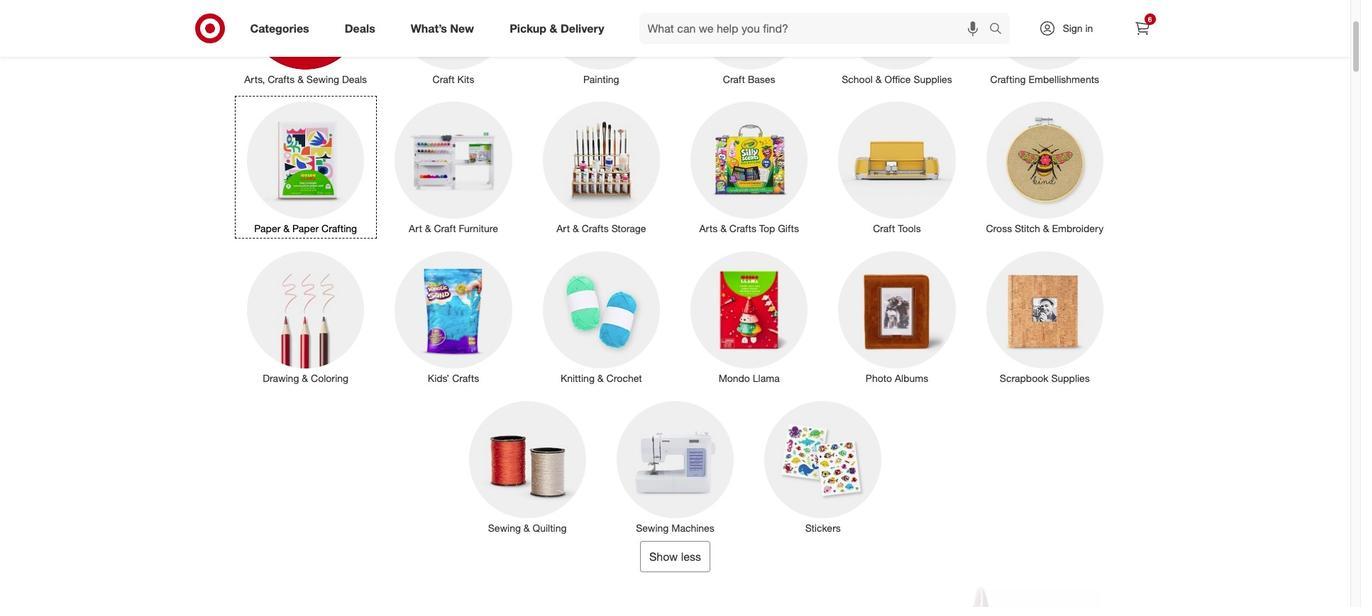 Task type: locate. For each thing, give the bounding box(es) containing it.
photo
[[866, 372, 892, 384]]

crafting embellishments
[[991, 73, 1100, 85]]

school & office supplies
[[842, 73, 953, 85]]

furniture
[[459, 222, 498, 234]]

craft
[[433, 73, 455, 85], [723, 73, 745, 85], [434, 222, 456, 234], [873, 222, 895, 234]]

1 vertical spatial supplies
[[1052, 372, 1090, 384]]

sewing up show
[[636, 522, 669, 534]]

art
[[409, 222, 422, 234], [557, 222, 570, 234]]

paper & paper crafting link
[[237, 99, 374, 236]]

sewing down deals link
[[307, 73, 339, 85]]

crafting
[[991, 73, 1026, 85], [322, 222, 357, 234]]

1 horizontal spatial paper
[[293, 222, 319, 234]]

2 paper from the left
[[293, 222, 319, 234]]

photo albums link
[[829, 248, 966, 385]]

machines
[[672, 522, 715, 534]]

supplies
[[914, 73, 953, 85], [1052, 372, 1090, 384]]

show less
[[650, 549, 701, 563]]

sewing inside "link"
[[636, 522, 669, 534]]

& for art & crafts storage
[[573, 222, 579, 234]]

craft left "tools"
[[873, 222, 895, 234]]

albums
[[895, 372, 929, 384]]

school
[[842, 73, 873, 85]]

& for arts & crafts top gifts
[[721, 222, 727, 234]]

gifts
[[778, 222, 799, 234]]

sewing
[[307, 73, 339, 85], [488, 522, 521, 534], [636, 522, 669, 534]]

0 vertical spatial supplies
[[914, 73, 953, 85]]

deals inside 'arts, crafts & sewing deals' link
[[342, 73, 367, 85]]

new
[[450, 21, 474, 35]]

craft left kits
[[433, 73, 455, 85]]

0 horizontal spatial art
[[409, 222, 422, 234]]

mondo
[[719, 372, 750, 384]]

sewing & quilting link
[[459, 398, 596, 535]]

0 vertical spatial crafting
[[991, 73, 1026, 85]]

paper
[[254, 222, 281, 234], [293, 222, 319, 234]]

what's new link
[[399, 13, 492, 44]]

mondo llama
[[719, 372, 780, 384]]

stickers
[[806, 522, 841, 534]]

what's new
[[411, 21, 474, 35]]

search
[[983, 22, 1017, 37]]

cross
[[986, 222, 1013, 234]]

& for pickup & delivery
[[550, 21, 558, 35]]

kids' crafts link
[[385, 248, 522, 385]]

supplies right scrapbook
[[1052, 372, 1090, 384]]

0 vertical spatial deals
[[345, 21, 375, 35]]

1 horizontal spatial art
[[557, 222, 570, 234]]

deals left what's
[[345, 21, 375, 35]]

scrapbook
[[1000, 372, 1049, 384]]

tools
[[898, 222, 921, 234]]

sign in
[[1063, 22, 1094, 34]]

art left storage
[[557, 222, 570, 234]]

sewing machines link
[[607, 398, 744, 535]]

arts,
[[244, 73, 265, 85]]

crafts
[[268, 73, 295, 85], [582, 222, 609, 234], [730, 222, 757, 234], [452, 372, 479, 384]]

sewing for sewing machines
[[636, 522, 669, 534]]

art left furniture
[[409, 222, 422, 234]]

knitting & crochet
[[561, 372, 642, 384]]

crafting embellishments link
[[977, 0, 1114, 86]]

categories link
[[238, 13, 327, 44]]

1 horizontal spatial supplies
[[1052, 372, 1090, 384]]

1 horizontal spatial crafting
[[991, 73, 1026, 85]]

craft inside craft kits link
[[433, 73, 455, 85]]

& for sewing & quilting
[[524, 522, 530, 534]]

1 art from the left
[[409, 222, 422, 234]]

show less button
[[640, 541, 711, 572]]

knitting & crochet link
[[533, 248, 670, 385]]

&
[[550, 21, 558, 35], [298, 73, 304, 85], [876, 73, 882, 85], [283, 222, 290, 234], [425, 222, 431, 234], [573, 222, 579, 234], [721, 222, 727, 234], [1043, 222, 1050, 234], [302, 372, 308, 384], [598, 372, 604, 384], [524, 522, 530, 534]]

supplies right the office
[[914, 73, 953, 85]]

1 vertical spatial crafting
[[322, 222, 357, 234]]

stickers link
[[755, 398, 892, 535]]

arts, crafts & sewing deals link
[[237, 0, 374, 86]]

sign
[[1063, 22, 1083, 34]]

1 horizontal spatial sewing
[[488, 522, 521, 534]]

2 art from the left
[[557, 222, 570, 234]]

0 horizontal spatial paper
[[254, 222, 281, 234]]

sewing left quilting
[[488, 522, 521, 534]]

2 horizontal spatial sewing
[[636, 522, 669, 534]]

deals down deals link
[[342, 73, 367, 85]]

craft inside craft bases link
[[723, 73, 745, 85]]

delivery
[[561, 21, 605, 35]]

bases
[[748, 73, 776, 85]]

drawing & coloring link
[[237, 248, 374, 385]]

art & crafts storage
[[557, 222, 646, 234]]

0 horizontal spatial crafting
[[322, 222, 357, 234]]

painting
[[584, 73, 620, 85]]

top
[[760, 222, 776, 234]]

crafts right kids'
[[452, 372, 479, 384]]

& for knitting & crochet
[[598, 372, 604, 384]]

craft tools link
[[829, 99, 966, 236]]

craft inside craft tools "link"
[[873, 222, 895, 234]]

arts, crafts & sewing deals
[[244, 73, 367, 85]]

scrapbook supplies
[[1000, 372, 1090, 384]]

deals
[[345, 21, 375, 35], [342, 73, 367, 85]]

craft left bases
[[723, 73, 745, 85]]

art & craft furniture link
[[385, 99, 522, 236]]

craft left furniture
[[434, 222, 456, 234]]

1 vertical spatial deals
[[342, 73, 367, 85]]

coloring
[[311, 372, 349, 384]]

cross stitch & embroidery link
[[977, 99, 1114, 236]]

craft tools
[[873, 222, 921, 234]]



Task type: vqa. For each thing, say whether or not it's contained in the screenshot.
summarize's your
no



Task type: describe. For each thing, give the bounding box(es) containing it.
6
[[1149, 15, 1152, 23]]

sewing & quilting
[[488, 522, 567, 534]]

knitting
[[561, 372, 595, 384]]

crochet
[[607, 372, 642, 384]]

sewing machines
[[636, 522, 715, 534]]

sewing for sewing & quilting
[[488, 522, 521, 534]]

stitch
[[1015, 222, 1041, 234]]

0 horizontal spatial supplies
[[914, 73, 953, 85]]

arts & crafts top gifts link
[[681, 99, 818, 236]]

craft for craft tools
[[873, 222, 895, 234]]

sign in link
[[1027, 13, 1116, 44]]

pickup & delivery link
[[498, 13, 622, 44]]

paper & paper crafting
[[254, 222, 357, 234]]

deals link
[[333, 13, 393, 44]]

what's
[[411, 21, 447, 35]]

llama
[[753, 372, 780, 384]]

& for paper & paper crafting
[[283, 222, 290, 234]]

in
[[1086, 22, 1094, 34]]

drawing
[[263, 372, 299, 384]]

kids' crafts
[[428, 372, 479, 384]]

quilting
[[533, 522, 567, 534]]

art for art & craft furniture
[[409, 222, 422, 234]]

craft for craft kits
[[433, 73, 455, 85]]

art & crafts storage link
[[533, 99, 670, 236]]

storage
[[612, 222, 646, 234]]

kids'
[[428, 372, 450, 384]]

school & office supplies link
[[829, 0, 966, 86]]

deals inside deals link
[[345, 21, 375, 35]]

less
[[681, 549, 701, 563]]

scrapbook supplies link
[[977, 248, 1114, 385]]

pickup & delivery
[[510, 21, 605, 35]]

art & craft furniture
[[409, 222, 498, 234]]

crafts right arts,
[[268, 73, 295, 85]]

craft inside art & craft furniture link
[[434, 222, 456, 234]]

crafts left the top
[[730, 222, 757, 234]]

painting link
[[533, 0, 670, 86]]

craft kits link
[[385, 0, 522, 86]]

office
[[885, 73, 911, 85]]

art for art & crafts storage
[[557, 222, 570, 234]]

drawing & coloring
[[263, 372, 349, 384]]

craft kits
[[433, 73, 475, 85]]

mondo llama link
[[681, 248, 818, 385]]

0 horizontal spatial sewing
[[307, 73, 339, 85]]

craft bases
[[723, 73, 776, 85]]

pickup
[[510, 21, 547, 35]]

What can we help you find? suggestions appear below search field
[[639, 13, 993, 44]]

categories
[[250, 21, 309, 35]]

kits
[[458, 73, 475, 85]]

cross stitch & embroidery
[[986, 222, 1104, 234]]

craft for craft bases
[[723, 73, 745, 85]]

search button
[[983, 13, 1017, 47]]

photo albums
[[866, 372, 929, 384]]

craft bases link
[[681, 0, 818, 86]]

embroidery
[[1052, 222, 1104, 234]]

show
[[650, 549, 678, 563]]

6 link
[[1127, 13, 1158, 44]]

arts & crafts top gifts
[[700, 222, 799, 234]]

& for drawing & coloring
[[302, 372, 308, 384]]

& for school & office supplies
[[876, 73, 882, 85]]

embellishments
[[1029, 73, 1100, 85]]

& for art & craft furniture
[[425, 222, 431, 234]]

arts
[[700, 222, 718, 234]]

crafts left storage
[[582, 222, 609, 234]]

1 paper from the left
[[254, 222, 281, 234]]



